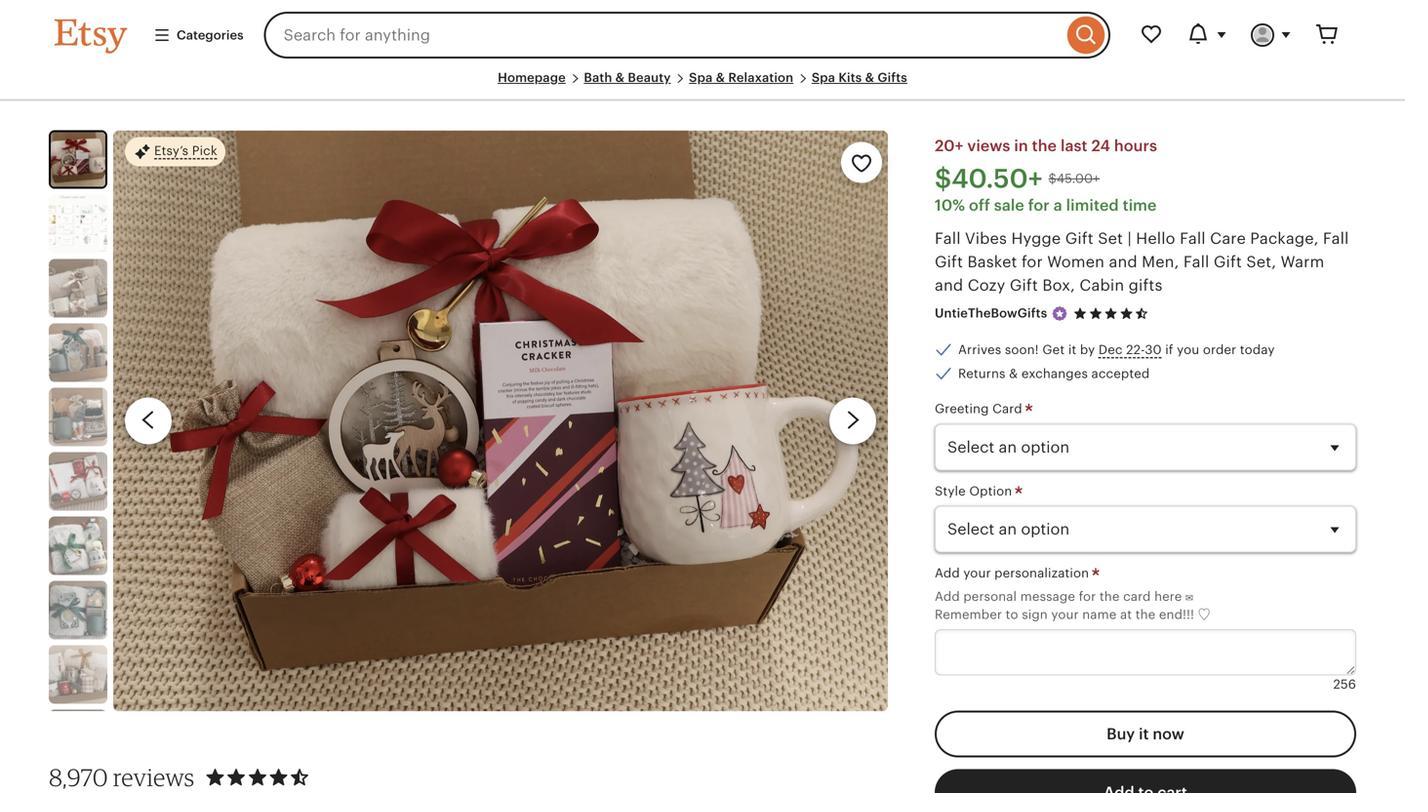 Task type: locate. For each thing, give the bounding box(es) containing it.
& for bath
[[615, 70, 625, 85]]

2 vertical spatial for
[[1079, 590, 1096, 604]]

gift left box,
[[1010, 277, 1038, 294]]

0 vertical spatial and
[[1109, 253, 1138, 271]]

0 vertical spatial your
[[964, 566, 991, 581]]

gift down care
[[1214, 253, 1242, 271]]

10% off sale for a limited time
[[935, 197, 1157, 214]]

spa right beauty
[[689, 70, 713, 85]]

greeting
[[935, 402, 989, 416]]

menu bar
[[55, 70, 1351, 101]]

for
[[1028, 197, 1050, 214], [1022, 253, 1043, 271], [1079, 590, 1096, 604]]

fall vibes hygge gift set hello fall care package fall gift boho beige xmas image
[[49, 259, 107, 318]]

for inside add personal message for the card here ✉ remember to sign your name at the end!!! ♡
[[1079, 590, 1096, 604]]

the up name
[[1100, 590, 1120, 604]]

0 horizontal spatial and
[[935, 277, 964, 294]]

your
[[964, 566, 991, 581], [1051, 607, 1079, 622]]

the right at
[[1136, 607, 1156, 622]]

add inside add personal message for the card here ✉ remember to sign your name at the end!!! ♡
[[935, 590, 960, 604]]

for left a
[[1028, 197, 1050, 214]]

&
[[615, 70, 625, 85], [716, 70, 725, 85], [865, 70, 875, 85], [1009, 366, 1018, 381]]

personalization
[[995, 566, 1089, 581]]

buy it now
[[1107, 726, 1185, 743]]

greeting card
[[935, 402, 1026, 416]]

set,
[[1247, 253, 1277, 271]]

1 spa from the left
[[689, 70, 713, 85]]

and down |
[[1109, 253, 1138, 271]]

to
[[1006, 607, 1019, 622]]

gifts
[[1129, 277, 1163, 294]]

1 horizontal spatial it
[[1139, 726, 1149, 743]]

men,
[[1142, 253, 1179, 271]]

the right in
[[1032, 137, 1057, 155]]

1 vertical spatial it
[[1139, 726, 1149, 743]]

1 vertical spatial your
[[1051, 607, 1079, 622]]

set
[[1098, 230, 1123, 248]]

20+ views in the last 24 hours
[[935, 137, 1157, 155]]

& right "bath"
[[615, 70, 625, 85]]

Search for anything text field
[[264, 12, 1063, 59]]

add for add personal message for the card here ✉ remember to sign your name at the end!!! ♡
[[935, 590, 960, 604]]

exchanges
[[1022, 366, 1088, 381]]

0 vertical spatial it
[[1068, 343, 1077, 357]]

None search field
[[264, 12, 1111, 59]]

and
[[1109, 253, 1138, 271], [935, 277, 964, 294]]

it left by on the right
[[1068, 343, 1077, 357]]

at
[[1120, 607, 1132, 622]]

0 vertical spatial the
[[1032, 137, 1057, 155]]

1 vertical spatial for
[[1022, 253, 1043, 271]]

last
[[1061, 137, 1088, 155]]

0 horizontal spatial fall vibes hygge gift set hello fall care package fall gift xmascracker blanket image
[[51, 132, 105, 187]]

it right the buy
[[1139, 726, 1149, 743]]

30
[[1145, 343, 1162, 357]]

& for returns
[[1009, 366, 1018, 381]]

gift up women
[[1065, 230, 1094, 248]]

for down hygge
[[1022, 253, 1043, 271]]

& left relaxation
[[716, 70, 725, 85]]

fall up warm
[[1323, 230, 1349, 248]]

remember
[[935, 607, 1002, 622]]

and left cozy
[[935, 277, 964, 294]]

sign
[[1022, 607, 1048, 622]]

your down message on the bottom right of the page
[[1051, 607, 1079, 622]]

1 horizontal spatial the
[[1100, 590, 1120, 604]]

1 horizontal spatial spa
[[812, 70, 835, 85]]

0 vertical spatial add
[[935, 566, 960, 581]]

accepted
[[1092, 366, 1150, 381]]

add personal message for the card here ✉ remember to sign your name at the end!!! ♡
[[935, 590, 1211, 622]]

bath & beauty
[[584, 70, 671, 85]]

gifts
[[878, 70, 908, 85]]

fall down 10%
[[935, 230, 961, 248]]

categories
[[177, 28, 244, 42]]

star_seller image
[[1051, 305, 1069, 323]]

2 add from the top
[[935, 590, 960, 604]]

0 vertical spatial for
[[1028, 197, 1050, 214]]

$40.50+
[[935, 164, 1043, 194]]

spa left kits at right
[[812, 70, 835, 85]]

views
[[968, 137, 1010, 155]]

hours
[[1114, 137, 1157, 155]]

8,970
[[49, 763, 108, 792]]

2 spa from the left
[[812, 70, 835, 85]]

today
[[1240, 343, 1275, 357]]

8,970 reviews
[[49, 763, 195, 792]]

none search field inside categories banner
[[264, 12, 1111, 59]]

it
[[1068, 343, 1077, 357], [1139, 726, 1149, 743]]

1 horizontal spatial your
[[1051, 607, 1079, 622]]

categories button
[[139, 17, 258, 53]]

for up name
[[1079, 590, 1096, 604]]

categories banner
[[20, 0, 1386, 70]]

cabin
[[1080, 277, 1124, 294]]

here
[[1155, 590, 1182, 604]]

beauty
[[628, 70, 671, 85]]

your up the personal
[[964, 566, 991, 581]]

1 vertical spatial add
[[935, 590, 960, 604]]

arrives soon! get it by dec 22-30 if you order today
[[958, 343, 1275, 357]]

0 horizontal spatial it
[[1068, 343, 1077, 357]]

end!!!
[[1159, 607, 1195, 622]]

1 add from the top
[[935, 566, 960, 581]]

vibes
[[965, 230, 1007, 248]]

it inside buy it now button
[[1139, 726, 1149, 743]]

the
[[1032, 137, 1057, 155], [1100, 590, 1120, 604], [1136, 607, 1156, 622]]

spa
[[689, 70, 713, 85], [812, 70, 835, 85]]

fall left care
[[1180, 230, 1206, 248]]

& right kits at right
[[865, 70, 875, 85]]

returns & exchanges accepted
[[958, 366, 1150, 381]]

basket
[[968, 253, 1017, 271]]

spa for spa kits & gifts
[[812, 70, 835, 85]]

etsy's pick
[[154, 143, 217, 158]]

1 vertical spatial the
[[1100, 590, 1120, 604]]

24
[[1092, 137, 1110, 155]]

menu bar containing homepage
[[55, 70, 1351, 101]]

untiethebowgifts link
[[935, 306, 1047, 321]]

2 horizontal spatial the
[[1136, 607, 1156, 622]]

fall
[[935, 230, 961, 248], [1180, 230, 1206, 248], [1323, 230, 1349, 248], [1184, 253, 1210, 271]]

& right returns
[[1009, 366, 1018, 381]]

fall vibes hygge gift set hello fall care package fall gift eggnog fancy pen image
[[49, 324, 107, 382]]

fall vibes hygge gift set hello fall care package fall gift xmascracker blanket image
[[113, 130, 888, 712], [51, 132, 105, 187]]

kits
[[839, 70, 862, 85]]

now
[[1153, 726, 1185, 743]]

0 horizontal spatial spa
[[689, 70, 713, 85]]



Task type: describe. For each thing, give the bounding box(es) containing it.
card
[[993, 402, 1022, 416]]

limited
[[1066, 197, 1119, 214]]

bath & beauty link
[[584, 70, 671, 85]]

style option
[[935, 484, 1016, 498]]

name
[[1083, 607, 1117, 622]]

care
[[1210, 230, 1246, 248]]

fall vibes hygge gift set hello fall care package fall gift image 2 image
[[49, 195, 107, 253]]

personal
[[964, 590, 1017, 604]]

soon! get
[[1005, 343, 1065, 357]]

your inside add personal message for the card here ✉ remember to sign your name at the end!!! ♡
[[1051, 607, 1079, 622]]

if
[[1165, 343, 1174, 357]]

relaxation
[[728, 70, 794, 85]]

for for sale
[[1028, 197, 1050, 214]]

warm
[[1281, 253, 1325, 271]]

style
[[935, 484, 966, 498]]

fall vibes hygge gift set hello fall care package fall gift glassball xmaschoc image
[[49, 517, 107, 575]]

0 horizontal spatial the
[[1032, 137, 1057, 155]]

1 vertical spatial and
[[935, 277, 964, 294]]

spa kits & gifts link
[[812, 70, 908, 85]]

homepage link
[[498, 70, 566, 85]]

add your personalization
[[935, 566, 1093, 581]]

a
[[1054, 197, 1062, 214]]

$45.00+
[[1049, 171, 1100, 186]]

for inside fall vibes hygge gift set | hello fall care package, fall gift basket for women and men, fall gift set, warm and cozy gift box, cabin gifts
[[1022, 253, 1043, 271]]

$40.50+ $45.00+
[[935, 164, 1100, 194]]

order
[[1203, 343, 1237, 357]]

fall vibes hygge gift set hello fall care package fall gift deluxexmas image
[[49, 646, 107, 704]]

add for add your personalization
[[935, 566, 960, 581]]

spa & relaxation
[[689, 70, 794, 85]]

1 horizontal spatial and
[[1109, 253, 1138, 271]]

0 horizontal spatial your
[[964, 566, 991, 581]]

fall right men,
[[1184, 253, 1210, 271]]

pick
[[192, 143, 217, 158]]

arrives
[[958, 343, 1002, 357]]

reviews
[[113, 763, 195, 792]]

1 horizontal spatial fall vibes hygge gift set hello fall care package fall gift xmascracker blanket image
[[113, 130, 888, 712]]

etsy's pick button
[[125, 136, 225, 167]]

fall vibes hygge gift set hello fall care package fall gift nordic green small image
[[49, 388, 107, 447]]

for for message
[[1079, 590, 1096, 604]]

fall vibes hygge gift set hello fall care package fall gift eggnoghouse image
[[49, 581, 107, 640]]

sale
[[994, 197, 1024, 214]]

buy
[[1107, 726, 1135, 743]]

cozy
[[968, 277, 1006, 294]]

women
[[1047, 253, 1105, 271]]

etsy's
[[154, 143, 189, 158]]

untiethebowgifts
[[935, 306, 1047, 321]]

& for spa
[[716, 70, 725, 85]]

✉
[[1186, 590, 1193, 604]]

in
[[1014, 137, 1028, 155]]

fall vibes hygge gift set | hello fall care package, fall gift basket for women and men, fall gift set, warm and cozy gift box, cabin gifts
[[935, 230, 1349, 294]]

by
[[1080, 343, 1095, 357]]

256
[[1333, 677, 1357, 692]]

10%
[[935, 197, 965, 214]]

Add your personalization text field
[[935, 630, 1357, 676]]

dec
[[1099, 343, 1123, 357]]

2 vertical spatial the
[[1136, 607, 1156, 622]]

you
[[1177, 343, 1200, 357]]

22-
[[1126, 343, 1145, 357]]

hello
[[1136, 230, 1176, 248]]

off
[[969, 197, 990, 214]]

gift left basket
[[935, 253, 963, 271]]

buy it now button
[[935, 711, 1357, 758]]

hygge
[[1012, 230, 1061, 248]]

card
[[1123, 590, 1151, 604]]

20+
[[935, 137, 964, 155]]

time
[[1123, 197, 1157, 214]]

bath
[[584, 70, 612, 85]]

message
[[1021, 590, 1075, 604]]

spa kits & gifts
[[812, 70, 908, 85]]

homepage
[[498, 70, 566, 85]]

returns
[[958, 366, 1006, 381]]

fall vibes hygge gift set hello fall care package fall gift xmas mug oreos image
[[49, 452, 107, 511]]

box,
[[1043, 277, 1075, 294]]

♡
[[1198, 607, 1211, 622]]

|
[[1128, 230, 1132, 248]]

package,
[[1250, 230, 1319, 248]]

option
[[969, 484, 1012, 498]]

spa & relaxation link
[[689, 70, 794, 85]]

spa for spa & relaxation
[[689, 70, 713, 85]]



Task type: vqa. For each thing, say whether or not it's contained in the screenshot.
the purchase.
no



